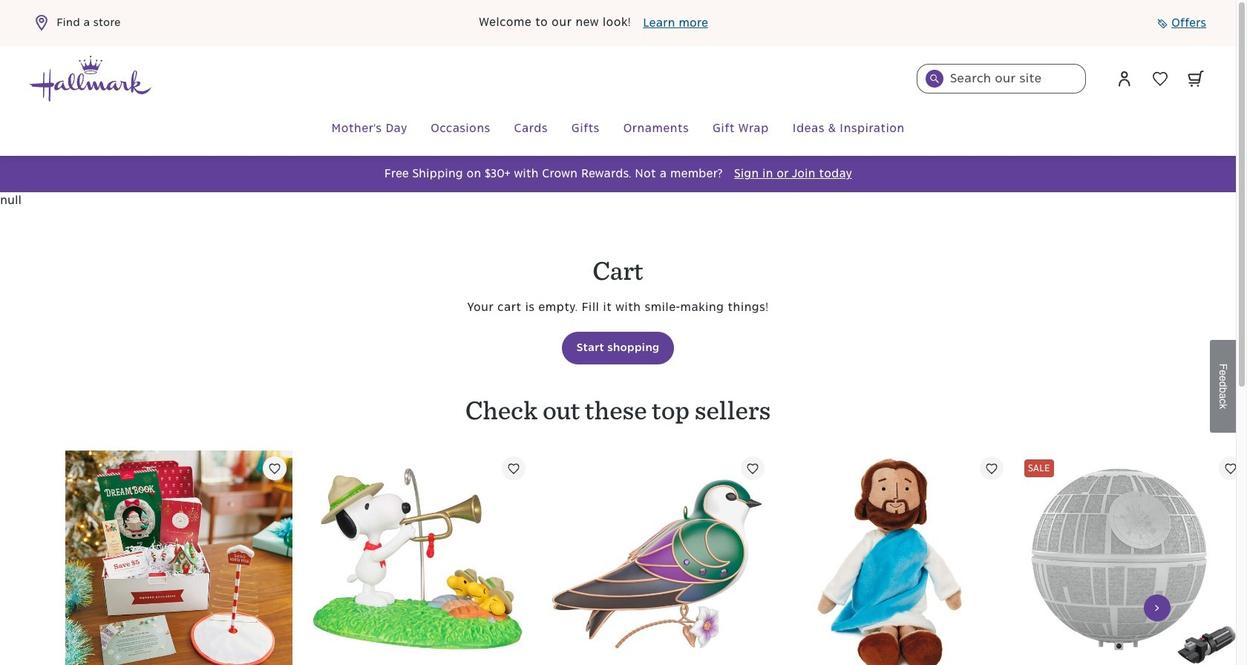 Task type: vqa. For each thing, say whether or not it's contained in the screenshot.
ideas
no



Task type: locate. For each thing, give the bounding box(es) containing it.
my friend jesus stuffed doll, 13" image
[[783, 451, 1010, 665]]

sign in dropdown menu image
[[1116, 70, 1134, 88]]

2024 keepsake ornament club membership image
[[65, 451, 293, 665]]

the peanuts® gang beagle scouts 50th anniversary rise and shine! ornament and pin, set of 2 image
[[305, 451, 532, 665]]

next slide image
[[1156, 605, 1160, 611]]

the beauty of birds violet-green swallow ornament image
[[544, 451, 771, 665]]

main menu. menu bar
[[30, 102, 1207, 156]]

None search field
[[917, 64, 1087, 94]]

hallmark logo image
[[30, 56, 152, 102]]

check out these top sellers element
[[0, 394, 1248, 665]]

Search search field
[[917, 64, 1087, 94]]



Task type: describe. For each thing, give the bounding box(es) containing it.
star wars: a new hope™ collection death star™ musical tree topper with light image
[[1022, 451, 1248, 665]]

search image
[[931, 74, 940, 83]]

view your cart with 0 items. image
[[1188, 71, 1205, 87]]



